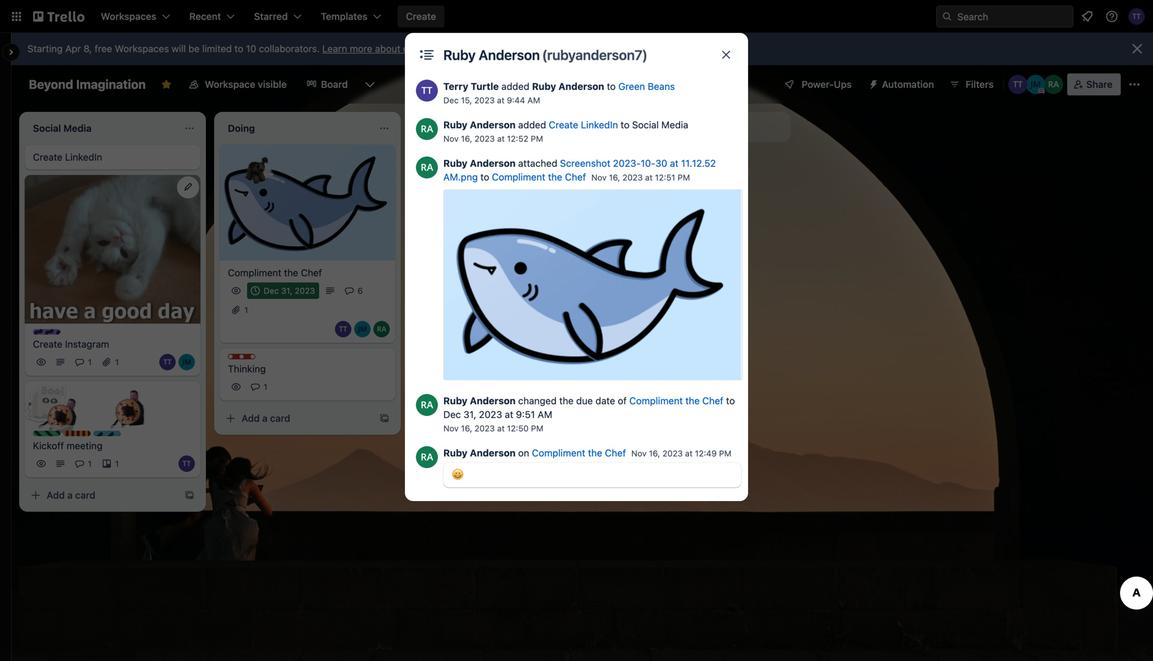Task type: vqa. For each thing, say whether or not it's contained in the screenshot.
Dec inside checkbox
yes



Task type: locate. For each thing, give the bounding box(es) containing it.
16, left 12:49
[[649, 449, 660, 458]]

2023 left 12:49
[[663, 449, 683, 458]]

0 vertical spatial 31,
[[281, 286, 292, 296]]

added inside terry turtle added ruby anderson to green beans dec 15, 2023 at 9:44 am
[[502, 81, 530, 92]]

the
[[548, 171, 562, 183], [284, 267, 298, 278], [559, 395, 574, 406], [686, 395, 700, 406], [588, 447, 602, 458]]

add a card button
[[415, 366, 566, 388], [220, 407, 371, 429], [25, 484, 176, 506]]

anderson for added
[[470, 119, 516, 130]]

0 horizontal spatial 31,
[[281, 286, 292, 296]]

2023 left 12:50
[[475, 423, 495, 433]]

color: purple, title: none image
[[33, 329, 60, 335]]

nov up am.png
[[443, 134, 459, 143]]

16,
[[461, 134, 472, 143], [609, 173, 620, 182], [461, 423, 472, 433], [649, 449, 660, 458]]

0 vertical spatial add a card
[[437, 371, 485, 383]]

compliment the chef link
[[492, 171, 586, 183], [228, 266, 387, 280], [629, 395, 724, 406], [532, 447, 626, 458]]

ruby for ruby anderson attached
[[443, 158, 468, 169]]

ruby up the nov 16, 2023 at 12:50 pm
[[443, 395, 468, 406]]

10
[[246, 43, 256, 54]]

pm inside to compliment the chef nov 16, 2023 at 12:51 pm
[[678, 173, 690, 182]]

ruby up terry
[[443, 47, 476, 63]]

create from template… image
[[574, 372, 585, 383], [379, 413, 390, 424]]

ruby inside ruby anderson added create linkedin to social media nov 16, 2023 at 12:52 pm
[[443, 119, 468, 130]]

show menu image
[[1128, 78, 1142, 91]]

1 down thoughts thinking
[[264, 382, 267, 392]]

nov 16, 2023 at 12:52 pm link
[[443, 134, 543, 143]]

another
[[649, 121, 685, 132]]

thoughts
[[242, 355, 279, 364]]

anderson for changed
[[470, 395, 516, 406]]

create linkedin
[[33, 151, 102, 163]]

1 vertical spatial linkedin
[[65, 151, 102, 163]]

1 horizontal spatial ruby anderson (rubyanderson7) image
[[1044, 75, 1063, 94]]

add a card button down thinking link
[[220, 407, 371, 429]]

ruby anderson (rubyanderson7) image
[[1044, 75, 1063, 94], [373, 321, 390, 337]]

31,
[[281, 286, 292, 296], [464, 409, 476, 420]]

anderson down "(rubyanderson7)"
[[559, 81, 604, 92]]

am inside terry turtle added ruby anderson to green beans dec 15, 2023 at 9:44 am
[[528, 95, 540, 105]]

anderson up nov 16, 2023 at 12:52 pm link
[[470, 119, 516, 130]]

0 vertical spatial jeremy miller (jeremymiller198) image
[[1026, 75, 1045, 94]]

10-
[[641, 158, 656, 169]]

3 ruby anderson (rubyanderson7) image from the top
[[416, 394, 438, 416]]

sparkling
[[107, 432, 145, 441]]

pm right 12:52
[[531, 134, 543, 143]]

0 vertical spatial add a card button
[[415, 366, 566, 388]]

compliment right on
[[532, 447, 585, 458]]

at left 9:44
[[497, 95, 505, 105]]

0 horizontal spatial create linkedin link
[[33, 150, 192, 164]]

ruby up grinning image
[[443, 447, 468, 458]]

1 vertical spatial dec
[[264, 286, 279, 296]]

chef up 12:49
[[702, 395, 724, 406]]

add a card button down kickoff meeting link
[[25, 484, 176, 506]]

12:50
[[507, 423, 529, 433]]

changed
[[518, 395, 557, 406]]

2 horizontal spatial jeremy miller (jeremymiller198) image
[[1026, 75, 1045, 94]]

kickoff meeting link
[[33, 439, 192, 453]]

(rubyanderson7)
[[542, 47, 648, 63]]

jeremy miller (jeremymiller198) image right terry turtle (terryturtle) icon
[[354, 321, 371, 337]]

0 vertical spatial dec
[[443, 95, 459, 105]]

am right 9:44
[[528, 95, 540, 105]]

2023 inside ruby anderson added create linkedin to social media nov 16, 2023 at 12:52 pm
[[475, 134, 495, 143]]

add down the this at the left of the page
[[437, 371, 455, 383]]

terry turtle (terryturtle) image right open information menu image at the top right of the page
[[1129, 8, 1145, 25]]

compliment
[[492, 171, 545, 183], [228, 267, 281, 278], [629, 395, 683, 406], [532, 447, 585, 458]]

starting
[[27, 43, 63, 54]]

1 vertical spatial 31,
[[464, 409, 476, 420]]

16, down 2023-
[[609, 173, 620, 182]]

edit card image
[[183, 181, 194, 192]]

ruby anderson (rubyanderson7) image
[[416, 118, 438, 140], [416, 157, 438, 178], [416, 394, 438, 416], [416, 446, 438, 468]]

be
[[188, 43, 200, 54]]

pm down 9:51
[[531, 423, 543, 433]]

pm inside ruby anderson added create linkedin to social media nov 16, 2023 at 12:52 pm
[[531, 134, 543, 143]]

16, inside to compliment the chef nov 16, 2023 at 12:51 pm
[[609, 173, 620, 182]]

green beans link
[[618, 81, 675, 92]]

nov
[[443, 134, 459, 143], [591, 173, 607, 182], [443, 423, 459, 433], [631, 449, 647, 458]]

nov left 12:49
[[631, 449, 647, 458]]

added up 9:44
[[502, 81, 530, 92]]

grinning image
[[452, 468, 464, 480]]

ruby for ruby anderson (rubyanderson7)
[[443, 47, 476, 63]]

2 horizontal spatial add a card button
[[415, 366, 566, 388]]

card left is
[[458, 341, 475, 351]]

added for create
[[518, 119, 546, 130]]

1 horizontal spatial create from template… image
[[574, 372, 585, 383]]

1 horizontal spatial linkedin
[[581, 119, 618, 130]]

added for ruby
[[502, 81, 530, 92]]

date
[[596, 395, 615, 406]]

nov down screenshot
[[591, 173, 607, 182]]

to inside to dec 31, 2023 at 9:51 am
[[726, 395, 735, 406]]

1 vertical spatial create from template… image
[[379, 413, 390, 424]]

apr
[[65, 43, 81, 54]]

card down meeting
[[75, 490, 95, 501]]

at left 12:52
[[497, 134, 505, 143]]

color: green, title: none image
[[33, 431, 60, 436]]

create button
[[398, 5, 444, 27]]

template.
[[493, 341, 530, 351]]

filters
[[966, 79, 994, 90]]

dec down compliment the chef
[[264, 286, 279, 296]]

2023 inside the ruby anderson on compliment the chef nov 16, 2023 at 12:49 pm
[[663, 449, 683, 458]]

anderson down 'nov 16, 2023 at 12:50 pm' link
[[470, 447, 516, 458]]

create linkedin link
[[549, 119, 618, 130], [33, 150, 192, 164]]

customize views image
[[363, 78, 377, 91]]

1 down create instagram link on the left
[[115, 357, 119, 367]]

dec inside to dec 31, 2023 at 9:51 am
[[443, 409, 461, 420]]

am
[[528, 95, 540, 105], [538, 409, 552, 420]]

0 vertical spatial create linkedin link
[[549, 119, 618, 130]]

workspace visible button
[[180, 73, 295, 95]]

create instagram
[[33, 339, 109, 350]]

0 vertical spatial ruby anderson (rubyanderson7) image
[[1044, 75, 1063, 94]]

0 vertical spatial added
[[502, 81, 530, 92]]

16, down 15,
[[461, 134, 472, 143]]

anderson
[[479, 47, 540, 63], [559, 81, 604, 92], [470, 119, 516, 130], [470, 158, 516, 169], [470, 395, 516, 406], [470, 447, 516, 458]]

add down kickoff on the left
[[47, 490, 65, 501]]

create from template… image for the middle add a card button
[[379, 413, 390, 424]]

create for create instagram
[[33, 339, 62, 350]]

0 horizontal spatial add a card
[[47, 490, 95, 501]]

jeremy miller (jeremymiller198) image
[[1026, 75, 1045, 94], [354, 321, 371, 337], [178, 354, 195, 370]]

at left 12:49
[[685, 449, 693, 458]]

0 vertical spatial create from template… image
[[574, 372, 585, 383]]

31, inside dec 31, 2023 checkbox
[[281, 286, 292, 296]]

2023 up ruby anderson attached
[[475, 134, 495, 143]]

at down 10-
[[645, 173, 653, 182]]

terry turtle (terryturtle) image
[[1129, 8, 1145, 25], [1008, 75, 1027, 94], [416, 80, 438, 102], [159, 354, 176, 370], [178, 456, 195, 472]]

compliment the chef link down attached
[[492, 171, 586, 183]]

2023-
[[613, 158, 641, 169]]

0 horizontal spatial linkedin
[[65, 151, 102, 163]]

ruby anderson (rubyanderson7) image for added
[[416, 118, 438, 140]]

ruby down 15,
[[443, 119, 468, 130]]

membership link
[[423, 321, 582, 335]]

jeremy miller (jeremymiller198) image left thinking
[[178, 354, 195, 370]]

1 horizontal spatial add a card
[[242, 413, 290, 424]]

nov inside the ruby anderson on compliment the chef nov 16, 2023 at 12:49 pm
[[631, 449, 647, 458]]

1 horizontal spatial jeremy miller (jeremymiller198) image
[[354, 321, 371, 337]]

pm inside the ruby anderson on compliment the chef nov 16, 2023 at 12:49 pm
[[719, 449, 732, 458]]

31, up 'nov 16, 2023 at 12:50 pm' link
[[464, 409, 476, 420]]

1 down instagram
[[88, 357, 92, 367]]

2023 down 2023-
[[623, 173, 643, 182]]

31, inside to dec 31, 2023 at 9:51 am
[[464, 409, 476, 420]]

am.png
[[443, 171, 478, 183]]

2 vertical spatial add a card
[[47, 490, 95, 501]]

16, up grinning image
[[461, 423, 472, 433]]

ruby inside terry turtle added ruby anderson to green beans dec 15, 2023 at 9:44 am
[[532, 81, 556, 92]]

dec inside terry turtle added ruby anderson to green beans dec 15, 2023 at 9:44 am
[[443, 95, 459, 105]]

at inside ruby anderson added create linkedin to social media nov 16, 2023 at 12:52 pm
[[497, 134, 505, 143]]

the left due
[[559, 395, 574, 406]]

open information menu image
[[1105, 10, 1119, 23]]

create inside button
[[406, 11, 436, 22]]

leftover pie
[[423, 273, 476, 284]]

added up 12:52
[[518, 119, 546, 130]]

add a card
[[437, 371, 485, 383], [242, 413, 290, 424], [47, 490, 95, 501]]

added
[[502, 81, 530, 92], [518, 119, 546, 130]]

jeremy miller (jeremymiller198) image for rightmost ruby anderson (rubyanderson7) image
[[1026, 75, 1045, 94]]

2 vertical spatial add a card button
[[25, 484, 176, 506]]

pm right 12:49
[[719, 449, 732, 458]]

anderson up 'turtle'
[[479, 47, 540, 63]]

at inside screenshot 2023-10-30 at 11.12.52 am.png
[[670, 158, 679, 169]]

compliment up dec 31, 2023 checkbox
[[228, 267, 281, 278]]

add a card down thinking
[[242, 413, 290, 424]]

a
[[486, 341, 491, 351], [457, 371, 463, 383], [262, 413, 268, 424], [67, 490, 73, 501]]

ruby anderson added create linkedin to social media nov 16, 2023 at 12:52 pm
[[443, 119, 688, 143]]

chef up dec 31, 2023
[[301, 267, 322, 278]]

2023 down compliment the chef
[[295, 286, 315, 296]]

31, down compliment the chef
[[281, 286, 292, 296]]

color: orange, title: none image
[[63, 431, 91, 436]]

dec inside checkbox
[[264, 286, 279, 296]]

2023 down 'turtle'
[[474, 95, 495, 105]]

Dec 31, 2023 checkbox
[[247, 282, 319, 299]]

0 vertical spatial linkedin
[[581, 119, 618, 130]]

to
[[234, 43, 243, 54], [607, 81, 616, 92], [621, 119, 630, 130], [480, 171, 489, 183], [726, 395, 735, 406]]

6
[[358, 286, 363, 296]]

color: sky, title: "sparkling" element
[[93, 431, 145, 441]]

ruby anderson (rubyanderson7) image left "share" button
[[1044, 75, 1063, 94]]

1 horizontal spatial 31,
[[464, 409, 476, 420]]

dec up 'nov 16, 2023 at 12:50 pm' link
[[443, 409, 461, 420]]

search image
[[942, 11, 953, 22]]

nov up grinning image
[[443, 423, 459, 433]]

add a card button down this card is a template.
[[415, 366, 566, 388]]

0 horizontal spatial create from template… image
[[379, 413, 390, 424]]

0 vertical spatial am
[[528, 95, 540, 105]]

jeremy miller (jeremymiller198) image right filters
[[1026, 75, 1045, 94]]

1 horizontal spatial create linkedin link
[[549, 119, 618, 130]]

2 vertical spatial jeremy miller (jeremymiller198) image
[[178, 354, 195, 370]]

ruby down ruby anderson (rubyanderson7) on the top of page
[[532, 81, 556, 92]]

0 horizontal spatial ruby anderson (rubyanderson7) image
[[373, 321, 390, 337]]

anderson down nov 16, 2023 at 12:52 pm link
[[470, 158, 516, 169]]

0 horizontal spatial add a card button
[[25, 484, 176, 506]]

add a card down the this at the left of the page
[[437, 371, 485, 383]]

learn
[[322, 43, 347, 54]]

ruby
[[443, 47, 476, 63], [532, 81, 556, 92], [443, 119, 468, 130], [443, 158, 468, 169], [443, 395, 468, 406], [443, 447, 468, 458]]

at right 30 at right
[[670, 158, 679, 169]]

add a card down kickoff meeting
[[47, 490, 95, 501]]

the up dec 31, 2023
[[284, 267, 298, 278]]

collaborators.
[[259, 43, 320, 54]]

chef
[[565, 171, 586, 183], [301, 267, 322, 278], [702, 395, 724, 406], [605, 447, 626, 458]]

2 ruby anderson (rubyanderson7) image from the top
[[416, 157, 438, 178]]

9:51
[[516, 409, 535, 420]]

ruby up am.png
[[443, 158, 468, 169]]

pm
[[531, 134, 543, 143], [678, 173, 690, 182], [531, 423, 543, 433], [719, 449, 732, 458]]

dec 15, 2023 at 9:44 am link
[[443, 95, 540, 105]]

anderson up the nov 16, 2023 at 12:50 pm
[[470, 395, 516, 406]]

terry turtle (terryturtle) image
[[335, 321, 351, 337]]

beyond imagination
[[29, 77, 146, 92]]

starting apr 8, free workspaces will be limited to 10 collaborators. learn more about collaborator limits
[[27, 43, 482, 54]]

1
[[244, 305, 248, 315], [88, 357, 92, 367], [115, 357, 119, 367], [264, 382, 267, 392], [88, 459, 92, 469], [115, 459, 119, 469]]

membership
[[423, 322, 478, 333]]

workspace
[[205, 79, 255, 90]]

create for create
[[406, 11, 436, 22]]

this card is a template.
[[439, 341, 530, 351]]

at up 12:50
[[505, 409, 513, 420]]

at inside terry turtle added ruby anderson to green beans dec 15, 2023 at 9:44 am
[[497, 95, 505, 105]]

beyond
[[29, 77, 73, 92]]

at
[[497, 95, 505, 105], [497, 134, 505, 143], [670, 158, 679, 169], [645, 173, 653, 182], [505, 409, 513, 420], [497, 423, 505, 433], [685, 449, 693, 458]]

2 vertical spatial dec
[[443, 409, 461, 420]]

a down this card is a template.
[[457, 371, 463, 383]]

1 ruby anderson (rubyanderson7) image from the top
[[416, 118, 438, 140]]

screenshot
[[560, 158, 611, 169]]

1 horizontal spatial add a card button
[[220, 407, 371, 429]]

Board name text field
[[22, 73, 153, 95]]

compliment the chef link up nov 16, 2023 at 12:49 pm link
[[629, 395, 724, 406]]

1 vertical spatial jeremy miller (jeremymiller198) image
[[354, 321, 371, 337]]

added inside ruby anderson added create linkedin to social media nov 16, 2023 at 12:52 pm
[[518, 119, 546, 130]]

dec down terry
[[443, 95, 459, 105]]

the down attached
[[548, 171, 562, 183]]

a right is
[[486, 341, 491, 351]]

a down thinking
[[262, 413, 268, 424]]

16, inside the ruby anderson on compliment the chef nov 16, 2023 at 12:49 pm
[[649, 449, 660, 458]]

am down changed
[[538, 409, 552, 420]]

the down to dec 31, 2023 at 9:51 am
[[588, 447, 602, 458]]

chef down screenshot
[[565, 171, 586, 183]]

1 vertical spatial added
[[518, 119, 546, 130]]

a down kickoff meeting
[[67, 490, 73, 501]]

8,
[[84, 43, 92, 54]]

instagram
[[65, 339, 109, 350]]

ruby anderson (rubyanderson7) image right terry turtle (terryturtle) icon
[[373, 321, 390, 337]]

thoughts thinking
[[228, 355, 279, 374]]

beans
[[648, 81, 675, 92]]

2023 up 'nov 16, 2023 at 12:50 pm' link
[[479, 409, 502, 420]]

anderson inside ruby anderson added create linkedin to social media nov 16, 2023 at 12:52 pm
[[470, 119, 516, 130]]

card
[[458, 341, 475, 351], [465, 371, 485, 383], [270, 413, 290, 424], [75, 490, 95, 501]]

/
[[445, 291, 447, 301]]

1 vertical spatial am
[[538, 409, 552, 420]]

add left another
[[629, 121, 647, 132]]

create
[[406, 11, 436, 22], [549, 119, 578, 130], [33, 151, 62, 163], [33, 339, 62, 350]]

pm right 12:51
[[678, 173, 690, 182]]

leftover pie link
[[423, 272, 582, 285]]

4 ruby anderson (rubyanderson7) image from the top
[[416, 446, 438, 468]]

limits
[[459, 43, 482, 54]]



Task type: describe. For each thing, give the bounding box(es) containing it.
linkedin inside ruby anderson added create linkedin to social media nov 16, 2023 at 12:52 pm
[[581, 119, 618, 130]]

board
[[321, 79, 348, 90]]

anderson for attached
[[470, 158, 516, 169]]

automation
[[882, 79, 934, 90]]

to dec 31, 2023 at 9:51 am
[[443, 395, 735, 420]]

jeremy miller (jeremymiller198) image for bottommost ruby anderson (rubyanderson7) image
[[354, 321, 371, 337]]

terry turtle (terryturtle) image right filters
[[1008, 75, 1027, 94]]

2023 inside to compliment the chef nov 16, 2023 at 12:51 pm
[[623, 173, 643, 182]]

9:44
[[507, 95, 525, 105]]

add inside button
[[629, 121, 647, 132]]

ruby for ruby anderson changed the due date of compliment the chef
[[443, 395, 468, 406]]

on
[[518, 447, 529, 458]]

thinking
[[228, 363, 266, 374]]

star or unstar board image
[[161, 79, 172, 90]]

ruby anderson changed the due date of compliment the chef
[[443, 395, 724, 406]]

12:49
[[695, 449, 717, 458]]

2023 inside to dec 31, 2023 at 9:51 am
[[479, 409, 502, 420]]

create inside ruby anderson added create linkedin to social media nov 16, 2023 at 12:52 pm
[[549, 119, 578, 130]]

pie
[[462, 273, 476, 284]]

about
[[375, 43, 401, 54]]

compliment down ruby anderson attached
[[492, 171, 545, 183]]

ruby anderson (rubyanderson7) image for attached
[[416, 157, 438, 178]]

nov inside to compliment the chef nov 16, 2023 at 12:51 pm
[[591, 173, 607, 182]]

1 down meeting
[[88, 459, 92, 469]]

ruby for ruby anderson added create linkedin to social media nov 16, 2023 at 12:52 pm
[[443, 119, 468, 130]]

add another list button
[[604, 112, 791, 142]]

green
[[618, 81, 645, 92]]

0 / 3
[[439, 291, 452, 301]]

terry turtle (terryturtle) image down create instagram link on the left
[[159, 354, 176, 370]]

3
[[447, 291, 452, 301]]

compliment the chef link up dec 31, 2023
[[228, 266, 387, 280]]

12:51
[[655, 173, 675, 182]]

social
[[632, 119, 659, 130]]

terry turtle (terryturtle) image left terry
[[416, 80, 438, 102]]

collaborator
[[403, 43, 456, 54]]

screenshot 2023-10-30 at 11.12.52 am.png
[[443, 158, 716, 183]]

1 vertical spatial add a card button
[[220, 407, 371, 429]]

2023 inside terry turtle added ruby anderson to green beans dec 15, 2023 at 9:44 am
[[474, 95, 495, 105]]

1 vertical spatial ruby anderson (rubyanderson7) image
[[373, 321, 390, 337]]

1 down dec 31, 2023 checkbox
[[244, 305, 248, 315]]

primary element
[[0, 0, 1153, 33]]

ruby anderson (rubyanderson7) image for changed the due date of
[[416, 394, 438, 416]]

2023 inside checkbox
[[295, 286, 315, 296]]

ruby anderson attached
[[443, 158, 560, 169]]

sm image
[[863, 73, 882, 93]]

terry
[[443, 81, 468, 92]]

15,
[[461, 95, 472, 105]]

color: bold red, title: "thoughts" element
[[228, 354, 279, 364]]

terry turtle added ruby anderson to green beans dec 15, 2023 at 9:44 am
[[443, 81, 675, 105]]

anderson for on
[[470, 447, 516, 458]]

12:52
[[507, 134, 529, 143]]

filters button
[[945, 73, 998, 95]]

2 horizontal spatial add a card
[[437, 371, 485, 383]]

leftover
[[423, 273, 459, 284]]

dec 31, 2023
[[264, 286, 315, 296]]

at inside to dec 31, 2023 at 9:51 am
[[505, 409, 513, 420]]

11.12.52
[[681, 158, 716, 169]]

due
[[576, 395, 593, 406]]

board link
[[298, 73, 356, 95]]

1 vertical spatial add a card
[[242, 413, 290, 424]]

at left 12:50
[[497, 423, 505, 433]]

visible
[[258, 79, 287, 90]]

0 notifications image
[[1079, 8, 1096, 25]]

workspace visible
[[205, 79, 287, 90]]

create for create linkedin
[[33, 151, 62, 163]]

at inside to compliment the chef nov 16, 2023 at 12:51 pm
[[645, 173, 653, 182]]

will
[[172, 43, 186, 54]]

share button
[[1067, 73, 1121, 95]]

this
[[439, 341, 456, 351]]

learn more about collaborator limits link
[[322, 43, 482, 54]]

0 horizontal spatial jeremy miller (jeremymiller198) image
[[178, 354, 195, 370]]

power-ups button
[[774, 73, 860, 95]]

to inside ruby anderson added create linkedin to social media nov 16, 2023 at 12:52 pm
[[621, 119, 630, 130]]

ups
[[834, 79, 852, 90]]

attached
[[518, 158, 557, 169]]

nov inside ruby anderson added create linkedin to social media nov 16, 2023 at 12:52 pm
[[443, 134, 459, 143]]

nov 16, 2023 at 12:50 pm
[[443, 423, 543, 433]]

create instagram link
[[33, 338, 192, 351]]

nov 16, 2023 at 12:51 pm link
[[591, 173, 690, 182]]

power-
[[802, 79, 834, 90]]

1 down kickoff meeting link
[[115, 459, 119, 469]]

media
[[661, 119, 688, 130]]

chef down to dec 31, 2023 at 9:51 am
[[605, 447, 626, 458]]

compliment right of
[[629, 395, 683, 406]]

add another list
[[629, 121, 700, 132]]

Search field
[[953, 6, 1073, 27]]

am inside to dec 31, 2023 at 9:51 am
[[538, 409, 552, 420]]

nov 16, 2023 at 12:49 pm link
[[631, 449, 732, 458]]

compliment the chef link down to dec 31, 2023 at 9:51 am
[[532, 447, 626, 458]]

turtle
[[471, 81, 499, 92]]

back to home image
[[33, 5, 84, 27]]

1 vertical spatial create linkedin link
[[33, 150, 192, 164]]

thinking link
[[228, 362, 387, 376]]

add down thinking
[[242, 413, 260, 424]]

linkedin inside create linkedin link
[[65, 151, 102, 163]]

ruby anderson (rubyanderson7) image for on
[[416, 446, 438, 468]]

to compliment the chef nov 16, 2023 at 12:51 pm
[[478, 171, 690, 183]]

list
[[687, 121, 700, 132]]

create from template… image
[[184, 490, 195, 501]]

at inside the ruby anderson on compliment the chef nov 16, 2023 at 12:49 pm
[[685, 449, 693, 458]]

create from template… image for right add a card button
[[574, 372, 585, 383]]

kickoff meeting
[[33, 440, 102, 451]]

anderson inside terry turtle added ruby anderson to green beans dec 15, 2023 at 9:44 am
[[559, 81, 604, 92]]

card down is
[[465, 371, 485, 383]]

free
[[95, 43, 112, 54]]

terry turtle (terryturtle) image up create from template… icon
[[178, 456, 195, 472]]

anderson for (rubyanderson7)
[[479, 47, 540, 63]]

30
[[656, 158, 667, 169]]

ruby anderson on compliment the chef nov 16, 2023 at 12:49 pm
[[443, 447, 732, 458]]

is
[[478, 341, 484, 351]]

of
[[618, 395, 627, 406]]

the up nov 16, 2023 at 12:49 pm link
[[686, 395, 700, 406]]

ruby for ruby anderson on compliment the chef nov 16, 2023 at 12:49 pm
[[443, 447, 468, 458]]

limited
[[202, 43, 232, 54]]

card down thinking link
[[270, 413, 290, 424]]

nov 16, 2023 at 12:50 pm link
[[443, 423, 543, 433]]

kickoff
[[33, 440, 64, 451]]

power-ups
[[802, 79, 852, 90]]

meeting
[[67, 440, 102, 451]]

0
[[439, 291, 445, 301]]

more
[[350, 43, 372, 54]]

to inside terry turtle added ruby anderson to green beans dec 15, 2023 at 9:44 am
[[607, 81, 616, 92]]

16, inside ruby anderson added create linkedin to social media nov 16, 2023 at 12:52 pm
[[461, 134, 472, 143]]



